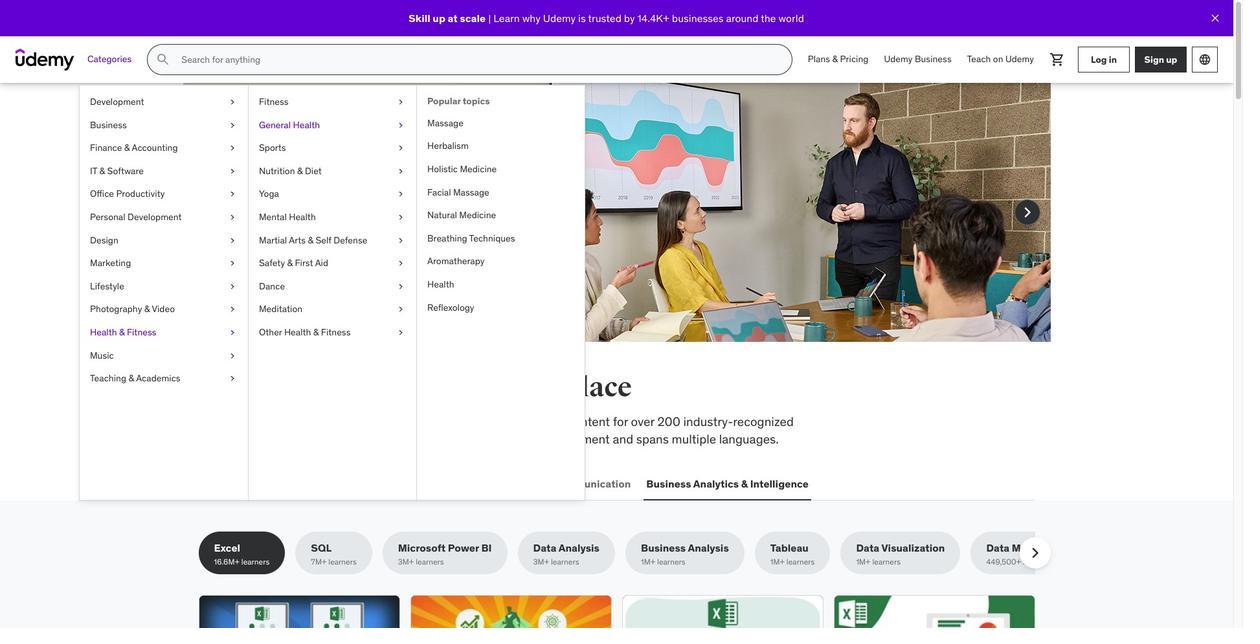 Task type: vqa. For each thing, say whether or not it's contained in the screenshot.
Analysis
yes



Task type: locate. For each thing, give the bounding box(es) containing it.
fitness up general
[[259, 96, 289, 108]]

data inside data visualization 1m+ learners
[[857, 542, 880, 555]]

xsmall image inside development link
[[227, 96, 238, 109]]

why inside build ready-for- anything teams see why leading organizations choose to learn with udemy business.
[[269, 198, 291, 213]]

popular
[[428, 95, 461, 107]]

natural medicine
[[428, 209, 496, 221]]

up for sign
[[1167, 54, 1178, 65]]

1 vertical spatial why
[[269, 198, 291, 213]]

1 analysis from the left
[[559, 542, 600, 555]]

all
[[199, 371, 237, 404]]

1 horizontal spatial fitness
[[259, 96, 289, 108]]

& down meditation 'link'
[[313, 326, 319, 338]]

1 horizontal spatial 3m+
[[534, 557, 549, 567]]

herbalism link
[[417, 135, 585, 158]]

xsmall image for development
[[227, 96, 238, 109]]

web development button
[[199, 469, 295, 500]]

0 vertical spatial medicine
[[460, 163, 497, 175]]

xsmall image inside martial arts & self defense link
[[396, 234, 406, 247]]

xsmall image for fitness
[[396, 96, 406, 109]]

0 horizontal spatial fitness
[[127, 326, 157, 338]]

0 horizontal spatial to
[[380, 414, 392, 430]]

& right 'it'
[[99, 165, 105, 177]]

sports
[[259, 142, 286, 154]]

tableau 1m+ learners
[[771, 542, 815, 567]]

1 learners from the left
[[241, 557, 270, 567]]

business inside business analysis 1m+ learners
[[641, 542, 686, 555]]

1 vertical spatial up
[[1167, 54, 1178, 65]]

2 horizontal spatial 1m+
[[857, 557, 871, 567]]

marketing
[[90, 257, 131, 269]]

tableau
[[771, 542, 809, 555]]

up right "sign"
[[1167, 54, 1178, 65]]

1m+ inside business analysis 1m+ learners
[[641, 557, 656, 567]]

0 horizontal spatial 1m+
[[641, 557, 656, 567]]

world
[[779, 12, 805, 24]]

health inside 'element'
[[428, 279, 455, 290]]

skills up workplace on the left bottom of the page
[[288, 371, 358, 404]]

xsmall image inside sports link
[[396, 142, 406, 155]]

xsmall image inside mental health link
[[396, 211, 406, 224]]

fitness down meditation 'link'
[[321, 326, 351, 338]]

why right the learn
[[523, 12, 541, 24]]

2 analysis from the left
[[688, 542, 729, 555]]

business for business analytics & intelligence
[[647, 477, 692, 490]]

development down office productivity 'link'
[[128, 211, 182, 223]]

xsmall image inside general health link
[[396, 119, 406, 132]]

1 vertical spatial in
[[482, 371, 508, 404]]

power
[[448, 542, 479, 555]]

plans
[[808, 53, 831, 65]]

development link
[[80, 91, 248, 114]]

xsmall image inside business link
[[227, 119, 238, 132]]

health & fitness
[[90, 326, 157, 338]]

software
[[107, 165, 144, 177]]

up
[[433, 12, 446, 24], [1167, 54, 1178, 65]]

udemy image
[[16, 49, 75, 71]]

nutrition & diet link
[[249, 160, 417, 183]]

& down photography on the left of the page
[[119, 326, 125, 338]]

next image inside topic filters element
[[1025, 543, 1046, 564]]

office productivity link
[[80, 183, 248, 206]]

0 horizontal spatial data
[[534, 542, 557, 555]]

xsmall image inside 'personal development' link
[[227, 211, 238, 224]]

2 learners from the left
[[329, 557, 357, 567]]

next image
[[1017, 202, 1038, 223], [1025, 543, 1046, 564]]

1 horizontal spatial data
[[857, 542, 880, 555]]

& for accounting
[[124, 142, 130, 154]]

& right 'teaching'
[[129, 373, 134, 384]]

why right see
[[269, 198, 291, 213]]

massage
[[428, 117, 464, 129], [453, 186, 490, 198]]

certifications,
[[199, 431, 273, 447]]

1m+
[[641, 557, 656, 567], [771, 557, 785, 567], [857, 557, 871, 567]]

techniques
[[469, 232, 515, 244]]

web development
[[201, 477, 292, 490]]

xsmall image for mental health
[[396, 211, 406, 224]]

aromatherapy
[[428, 255, 485, 267]]

6 learners from the left
[[787, 557, 815, 567]]

analysis for business analysis
[[688, 542, 729, 555]]

finance
[[90, 142, 122, 154]]

1 vertical spatial medicine
[[460, 209, 496, 221]]

0 vertical spatial next image
[[1017, 202, 1038, 223]]

3 1m+ from the left
[[857, 557, 871, 567]]

intelligence
[[751, 477, 809, 490]]

to left learn at the left of the page
[[457, 198, 468, 213]]

martial
[[259, 234, 287, 246]]

mental health link
[[249, 206, 417, 229]]

carousel element
[[183, 83, 1051, 373]]

in right log
[[1110, 54, 1118, 65]]

business analytics & intelligence
[[647, 477, 809, 490]]

choose a language image
[[1199, 53, 1212, 66]]

1 vertical spatial skills
[[350, 414, 378, 430]]

self
[[316, 234, 332, 246]]

medicine up facial massage
[[460, 163, 497, 175]]

workplace
[[291, 414, 347, 430]]

spans
[[637, 431, 669, 447]]

development right web
[[226, 477, 292, 490]]

why for anything
[[269, 198, 291, 213]]

xsmall image inside yoga link
[[396, 188, 406, 201]]

3 learners from the left
[[416, 557, 444, 567]]

learners inside tableau 1m+ learners
[[787, 557, 815, 567]]

other
[[259, 326, 282, 338]]

close image
[[1210, 12, 1223, 25]]

sql
[[311, 542, 332, 555]]

xsmall image for general health
[[396, 119, 406, 132]]

xsmall image inside marketing link
[[227, 257, 238, 270]]

fitness down photography & video
[[127, 326, 157, 338]]

health up arts in the left of the page
[[289, 211, 316, 223]]

5 learners from the left
[[658, 557, 686, 567]]

data inside data analysis 3m+ learners
[[534, 542, 557, 555]]

0 horizontal spatial analysis
[[559, 542, 600, 555]]

1 horizontal spatial 1m+
[[771, 557, 785, 567]]

& inside 'link'
[[287, 257, 293, 269]]

log in link
[[1079, 47, 1131, 73]]

2 vertical spatial development
[[226, 477, 292, 490]]

massage down popular
[[428, 117, 464, 129]]

2 horizontal spatial data
[[987, 542, 1010, 555]]

health right other
[[284, 326, 311, 338]]

0 horizontal spatial up
[[433, 12, 446, 24]]

0 vertical spatial the
[[761, 12, 777, 24]]

xsmall image inside finance & accounting link
[[227, 142, 238, 155]]

development inside "button"
[[226, 477, 292, 490]]

build
[[245, 139, 302, 167]]

medicine up breathing techniques
[[460, 209, 496, 221]]

health right general
[[293, 119, 320, 131]]

in up including
[[482, 371, 508, 404]]

xsmall image inside design link
[[227, 234, 238, 247]]

general health element
[[417, 86, 585, 500]]

xsmall image inside lifestyle link
[[227, 280, 238, 293]]

data modeling 449,500+ learners
[[987, 542, 1059, 567]]

xsmall image for health & fitness
[[227, 326, 238, 339]]

3m+ inside microsoft power bi 3m+ learners
[[398, 557, 414, 567]]

health up music
[[90, 326, 117, 338]]

music link
[[80, 344, 248, 367]]

0 vertical spatial up
[[433, 12, 446, 24]]

0 horizontal spatial the
[[242, 371, 283, 404]]

personal development link
[[80, 206, 248, 229]]

xsmall image inside safety & first aid 'link'
[[396, 257, 406, 270]]

data up 449,500+
[[987, 542, 1010, 555]]

16.6m+
[[214, 557, 240, 567]]

xsmall image for finance & accounting
[[227, 142, 238, 155]]

development
[[90, 96, 144, 108], [128, 211, 182, 223], [226, 477, 292, 490]]

udemy up arts in the left of the page
[[271, 215, 310, 230]]

1m+ inside data visualization 1m+ learners
[[857, 557, 871, 567]]

a
[[296, 250, 302, 263]]

8 learners from the left
[[1024, 557, 1052, 567]]

1 horizontal spatial in
[[1110, 54, 1118, 65]]

xsmall image inside it & software link
[[227, 165, 238, 178]]

0 vertical spatial in
[[1110, 54, 1118, 65]]

next image for carousel element
[[1017, 202, 1038, 223]]

1 vertical spatial development
[[128, 211, 182, 223]]

business for business analysis 1m+ learners
[[641, 542, 686, 555]]

4 learners from the left
[[551, 557, 580, 567]]

office
[[90, 188, 114, 200]]

the left world
[[761, 12, 777, 24]]

1 data from the left
[[534, 542, 557, 555]]

2 horizontal spatial fitness
[[321, 326, 351, 338]]

data
[[534, 542, 557, 555], [857, 542, 880, 555], [987, 542, 1010, 555]]

xsmall image inside other health & fitness link
[[396, 326, 406, 339]]

health up reflexology
[[428, 279, 455, 290]]

martial arts & self defense link
[[249, 229, 417, 252]]

1 horizontal spatial up
[[1167, 54, 1178, 65]]

it & software link
[[80, 160, 248, 183]]

you
[[363, 371, 410, 404]]

learners inside microsoft power bi 3m+ learners
[[416, 557, 444, 567]]

personal development
[[90, 211, 182, 223]]

ready-
[[306, 139, 372, 167]]

place
[[564, 371, 632, 404]]

is
[[579, 12, 586, 24]]

scale
[[460, 12, 486, 24]]

natural
[[428, 209, 457, 221]]

photography & video link
[[80, 298, 248, 321]]

xsmall image inside dance link
[[396, 280, 406, 293]]

1 horizontal spatial to
[[457, 198, 468, 213]]

0 vertical spatial massage
[[428, 117, 464, 129]]

xsmall image inside health & fitness link
[[227, 326, 238, 339]]

choose
[[414, 198, 454, 213]]

skills
[[288, 371, 358, 404], [350, 414, 378, 430]]

xsmall image inside teaching & academics link
[[227, 373, 238, 385]]

medicine for holistic medicine
[[460, 163, 497, 175]]

3 data from the left
[[987, 542, 1010, 555]]

449,500+
[[987, 557, 1022, 567]]

to up "supports"
[[380, 414, 392, 430]]

next image inside carousel element
[[1017, 202, 1038, 223]]

data inside data modeling 449,500+ learners
[[987, 542, 1010, 555]]

&
[[833, 53, 838, 65], [124, 142, 130, 154], [99, 165, 105, 177], [297, 165, 303, 177], [308, 234, 314, 246], [287, 257, 293, 269], [144, 303, 150, 315], [119, 326, 125, 338], [313, 326, 319, 338], [129, 373, 134, 384], [742, 477, 748, 490]]

professional
[[468, 431, 535, 447]]

& left diet
[[297, 165, 303, 177]]

xsmall image inside nutrition & diet "link"
[[396, 165, 406, 178]]

request
[[253, 250, 294, 263]]

2 3m+ from the left
[[534, 557, 549, 567]]

development
[[538, 431, 610, 447]]

0 vertical spatial to
[[457, 198, 468, 213]]

1 3m+ from the left
[[398, 557, 414, 567]]

learners
[[241, 557, 270, 567], [329, 557, 357, 567], [416, 557, 444, 567], [551, 557, 580, 567], [658, 557, 686, 567], [787, 557, 815, 567], [873, 557, 901, 567], [1024, 557, 1052, 567]]

development down categories dropdown button
[[90, 96, 144, 108]]

xsmall image inside meditation 'link'
[[396, 303, 406, 316]]

1 vertical spatial the
[[242, 371, 283, 404]]

teams
[[342, 165, 405, 192]]

on
[[994, 53, 1004, 65]]

need
[[415, 371, 477, 404]]

the up critical
[[242, 371, 283, 404]]

business for business
[[90, 119, 127, 131]]

1 horizontal spatial analysis
[[688, 542, 729, 555]]

data for data modeling
[[987, 542, 1010, 555]]

teach on udemy
[[968, 53, 1035, 65]]

design
[[90, 234, 118, 246]]

0 horizontal spatial why
[[269, 198, 291, 213]]

facial massage link
[[417, 181, 585, 204]]

1 horizontal spatial why
[[523, 12, 541, 24]]

content
[[568, 414, 610, 430]]

xsmall image
[[227, 96, 238, 109], [227, 119, 238, 132], [396, 119, 406, 132], [227, 142, 238, 155], [227, 165, 238, 178], [396, 165, 406, 178], [396, 188, 406, 201], [227, 211, 238, 224], [227, 234, 238, 247], [396, 257, 406, 270], [396, 326, 406, 339]]

business inside button
[[647, 477, 692, 490]]

development for web
[[226, 477, 292, 490]]

learners inside business analysis 1m+ learners
[[658, 557, 686, 567]]

0 vertical spatial skills
[[288, 371, 358, 404]]

7 learners from the left
[[873, 557, 901, 567]]

1 1m+ from the left
[[641, 557, 656, 567]]

fitness
[[259, 96, 289, 108], [127, 326, 157, 338], [321, 326, 351, 338]]

data left visualization
[[857, 542, 880, 555]]

1 vertical spatial massage
[[453, 186, 490, 198]]

0 horizontal spatial 3m+
[[398, 557, 414, 567]]

skills up "supports"
[[350, 414, 378, 430]]

0 vertical spatial why
[[523, 12, 541, 24]]

submit search image
[[156, 52, 171, 67]]

xsmall image inside office productivity 'link'
[[227, 188, 238, 201]]

around
[[727, 12, 759, 24]]

xsmall image
[[396, 96, 406, 109], [396, 142, 406, 155], [227, 188, 238, 201], [396, 211, 406, 224], [396, 234, 406, 247], [227, 257, 238, 270], [227, 280, 238, 293], [396, 280, 406, 293], [227, 303, 238, 316], [396, 303, 406, 316], [227, 326, 238, 339], [227, 350, 238, 362], [227, 373, 238, 385]]

& right the finance
[[124, 142, 130, 154]]

health for mental health
[[289, 211, 316, 223]]

udemy left is
[[543, 12, 576, 24]]

data for data analysis
[[534, 542, 557, 555]]

3m+ inside data analysis 3m+ learners
[[534, 557, 549, 567]]

data right bi
[[534, 542, 557, 555]]

pricing
[[841, 53, 869, 65]]

analysis inside data analysis 3m+ learners
[[559, 542, 600, 555]]

and
[[613, 431, 634, 447]]

massage down holistic medicine
[[453, 186, 490, 198]]

skills inside covering critical workplace skills to technical topics, including prep content for over 200 industry-recognized certifications, our catalog supports well-rounded professional development and spans multiple languages.
[[350, 414, 378, 430]]

with
[[245, 215, 269, 230]]

natural medicine link
[[417, 204, 585, 227]]

xsmall image inside 'fitness' link
[[396, 96, 406, 109]]

& right the plans
[[833, 53, 838, 65]]

xsmall image inside photography & video link
[[227, 303, 238, 316]]

up left at
[[433, 12, 446, 24]]

analysis inside business analysis 1m+ learners
[[688, 542, 729, 555]]

communication button
[[550, 469, 634, 500]]

& inside "link"
[[297, 165, 303, 177]]

& left the a
[[287, 257, 293, 269]]

& for video
[[144, 303, 150, 315]]

1 vertical spatial to
[[380, 414, 392, 430]]

1 vertical spatial next image
[[1025, 543, 1046, 564]]

log in
[[1092, 54, 1118, 65]]

2 data from the left
[[857, 542, 880, 555]]

learn
[[494, 12, 520, 24]]

2 1m+ from the left
[[771, 557, 785, 567]]

& right analytics at the right bottom of page
[[742, 477, 748, 490]]

xsmall image inside music link
[[227, 350, 238, 362]]

health & fitness link
[[80, 321, 248, 344]]

& left video
[[144, 303, 150, 315]]

yoga link
[[249, 183, 417, 206]]



Task type: describe. For each thing, give the bounding box(es) containing it.
learners inside data modeling 449,500+ learners
[[1024, 557, 1052, 567]]

shopping cart with 0 items image
[[1050, 52, 1066, 67]]

0 vertical spatial development
[[90, 96, 144, 108]]

to inside covering critical workplace skills to technical topics, including prep content for over 200 industry-recognized certifications, our catalog supports well-rounded professional development and spans multiple languages.
[[380, 414, 392, 430]]

skill
[[409, 12, 431, 24]]

demo
[[304, 250, 333, 263]]

leadership button
[[399, 469, 459, 500]]

topic filters element
[[199, 532, 1074, 575]]

learn
[[471, 198, 499, 213]]

& for diet
[[297, 165, 303, 177]]

first
[[295, 257, 313, 269]]

xsmall image for office productivity
[[227, 188, 238, 201]]

plans & pricing link
[[801, 44, 877, 75]]

sign up link
[[1136, 47, 1188, 73]]

sql 7m+ learners
[[311, 542, 357, 567]]

it
[[90, 165, 97, 177]]

xsmall image for photography & video
[[227, 303, 238, 316]]

over
[[631, 414, 655, 430]]

learners inside sql 7m+ learners
[[329, 557, 357, 567]]

photography
[[90, 303, 142, 315]]

sign up
[[1145, 54, 1178, 65]]

xsmall image for teaching & academics
[[227, 373, 238, 385]]

by
[[624, 12, 635, 24]]

200
[[658, 414, 681, 430]]

data analysis 3m+ learners
[[534, 542, 600, 567]]

covering critical workplace skills to technical topics, including prep content for over 200 industry-recognized certifications, our catalog supports well-rounded professional development and spans multiple languages.
[[199, 414, 794, 447]]

udemy right on
[[1006, 53, 1035, 65]]

xsmall image for meditation
[[396, 303, 406, 316]]

xsmall image for music
[[227, 350, 238, 362]]

development for personal
[[128, 211, 182, 223]]

0 horizontal spatial in
[[482, 371, 508, 404]]

breathing techniques link
[[417, 227, 585, 250]]

breathing
[[428, 232, 468, 244]]

|
[[489, 12, 491, 24]]

lifestyle
[[90, 280, 124, 292]]

udemy right pricing
[[885, 53, 913, 65]]

& for academics
[[129, 373, 134, 384]]

learners inside data visualization 1m+ learners
[[873, 557, 901, 567]]

xsmall image for lifestyle
[[227, 280, 238, 293]]

music
[[90, 350, 114, 361]]

xsmall image for business
[[227, 119, 238, 132]]

& left the self in the top of the page
[[308, 234, 314, 246]]

breathing techniques
[[428, 232, 515, 244]]

martial arts & self defense
[[259, 234, 368, 246]]

xsmall image for it & software
[[227, 165, 238, 178]]

recognized
[[734, 414, 794, 430]]

leadership
[[402, 477, 457, 490]]

photography & video
[[90, 303, 175, 315]]

xsmall image for personal development
[[227, 211, 238, 224]]

excel 16.6m+ learners
[[214, 542, 270, 567]]

skill up at scale | learn why udemy is trusted by 14.4k+ businesses around the world
[[409, 12, 805, 24]]

health for other health & fitness
[[284, 326, 311, 338]]

udemy business link
[[877, 44, 960, 75]]

supports
[[341, 431, 389, 447]]

7m+
[[311, 557, 327, 567]]

udemy business
[[885, 53, 952, 65]]

analysis for data analysis
[[559, 542, 600, 555]]

rounded
[[419, 431, 465, 447]]

& for pricing
[[833, 53, 838, 65]]

meditation link
[[249, 298, 417, 321]]

xsmall image for yoga
[[396, 188, 406, 201]]

teach
[[968, 53, 992, 65]]

lifestyle link
[[80, 275, 248, 298]]

diet
[[305, 165, 322, 177]]

video
[[152, 303, 175, 315]]

1 horizontal spatial the
[[761, 12, 777, 24]]

& for fitness
[[119, 326, 125, 338]]

xsmall image for martial arts & self defense
[[396, 234, 406, 247]]

14.4k+
[[638, 12, 670, 24]]

1m+ for business analysis
[[641, 557, 656, 567]]

analytics
[[694, 477, 739, 490]]

xsmall image for marketing
[[227, 257, 238, 270]]

covering
[[199, 414, 248, 430]]

our
[[276, 431, 294, 447]]

dance link
[[249, 275, 417, 298]]

see
[[245, 198, 267, 213]]

personal
[[90, 211, 125, 223]]

massage link
[[417, 112, 585, 135]]

finance & accounting
[[90, 142, 178, 154]]

& for software
[[99, 165, 105, 177]]

safety
[[259, 257, 285, 269]]

microsoft power bi 3m+ learners
[[398, 542, 492, 567]]

fitness link
[[249, 91, 417, 114]]

health for general health
[[293, 119, 320, 131]]

udemy inside build ready-for- anything teams see why leading organizations choose to learn with udemy business.
[[271, 215, 310, 230]]

sports link
[[249, 137, 417, 160]]

why for scale
[[523, 12, 541, 24]]

request a demo link
[[245, 242, 340, 273]]

prep
[[540, 414, 565, 430]]

learners inside excel 16.6m+ learners
[[241, 557, 270, 567]]

accounting
[[132, 142, 178, 154]]

catalog
[[297, 431, 338, 447]]

aid
[[315, 257, 329, 269]]

next image for topic filters element in the bottom of the page
[[1025, 543, 1046, 564]]

1m+ for data visualization
[[857, 557, 871, 567]]

academics
[[136, 373, 181, 384]]

Search for anything text field
[[179, 49, 777, 71]]

medicine for natural medicine
[[460, 209, 496, 221]]

1m+ inside tableau 1m+ learners
[[771, 557, 785, 567]]

xsmall image for sports
[[396, 142, 406, 155]]

teaching
[[90, 373, 126, 384]]

it & software
[[90, 165, 144, 177]]

plans & pricing
[[808, 53, 869, 65]]

data for data visualization
[[857, 542, 880, 555]]

mental
[[259, 211, 287, 223]]

xsmall image for safety & first aid
[[396, 257, 406, 270]]

defense
[[334, 234, 368, 246]]

learners inside data analysis 3m+ learners
[[551, 557, 580, 567]]

log
[[1092, 54, 1108, 65]]

reflexology
[[428, 302, 475, 313]]

request a demo
[[253, 250, 333, 263]]

xsmall image for other health & fitness
[[396, 326, 406, 339]]

xsmall image for dance
[[396, 280, 406, 293]]

& for first
[[287, 257, 293, 269]]

& inside button
[[742, 477, 748, 490]]

excel
[[214, 542, 240, 555]]

office productivity
[[90, 188, 165, 200]]

modeling
[[1013, 542, 1059, 555]]

up for skill
[[433, 12, 446, 24]]

teach on udemy link
[[960, 44, 1042, 75]]

to inside build ready-for- anything teams see why leading organizations choose to learn with udemy business.
[[457, 198, 468, 213]]

business analysis 1m+ learners
[[641, 542, 729, 567]]

holistic medicine
[[428, 163, 497, 175]]

xsmall image for design
[[227, 234, 238, 247]]

herbalism
[[428, 140, 469, 152]]

bi
[[482, 542, 492, 555]]

nutrition
[[259, 165, 295, 177]]

safety & first aid link
[[249, 252, 417, 275]]

xsmall image for nutrition & diet
[[396, 165, 406, 178]]

arts
[[289, 234, 306, 246]]



